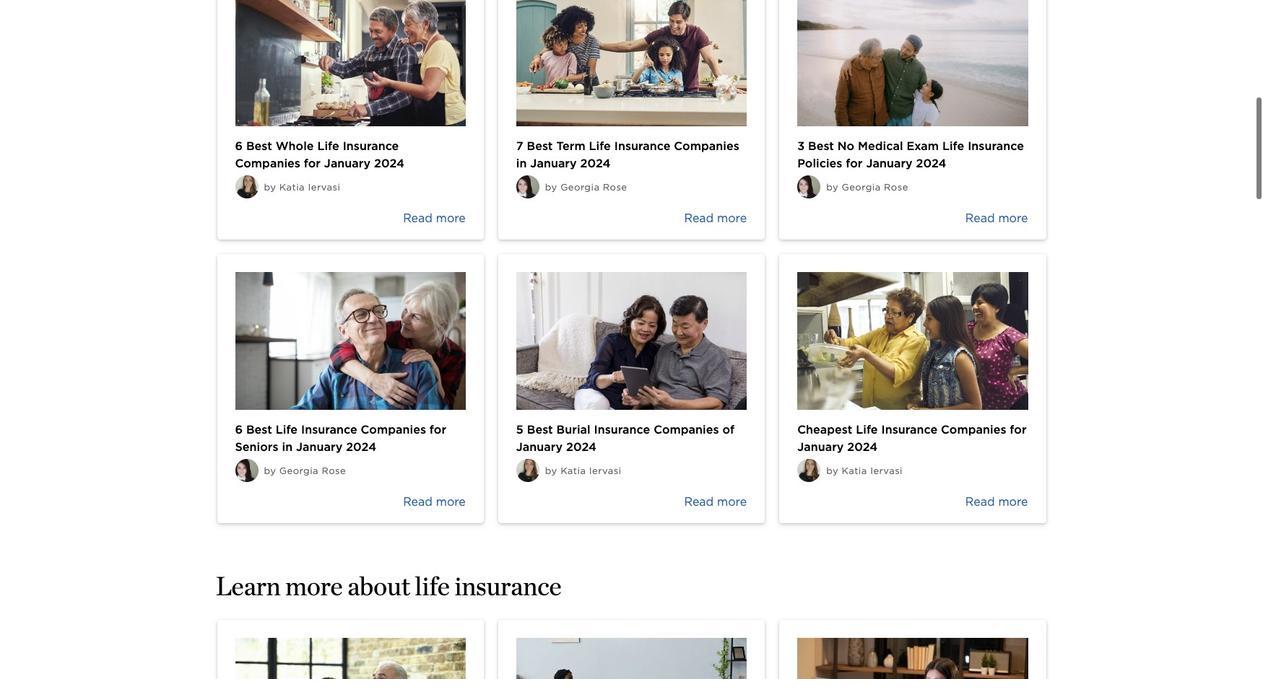 Task type: locate. For each thing, give the bounding box(es) containing it.
rose for 2024
[[603, 182, 627, 193]]

6 best life insurance companies for seniors in january 2024
[[235, 423, 446, 454]]

by down whole
[[264, 182, 276, 193]]

0 horizontal spatial by georgia rose
[[264, 466, 346, 477]]

2 horizontal spatial by georgia rose
[[826, 182, 909, 193]]

2 horizontal spatial georgia rose's profile picture image
[[798, 175, 821, 198]]

georgia down 6 best life insurance companies for seniors in january 2024
[[279, 466, 319, 477]]

0 horizontal spatial georgia
[[279, 466, 319, 477]]

by for 6 best whole life insurance companies for january 2024
[[264, 182, 276, 193]]

katia iervasi's profile picture image for 5 best burial insurance companies of january 2024
[[516, 460, 539, 483]]

rose for for
[[884, 182, 909, 193]]

by katia iervasi down 6 best whole life insurance companies for january 2024
[[264, 182, 340, 193]]

1 6 from the top
[[235, 139, 243, 153]]

by katia iervasi down cheapest
[[826, 466, 903, 477]]

whole
[[276, 139, 314, 153]]

life inside 6 best life insurance companies for seniors in january 2024
[[276, 423, 298, 437]]

read more for cheapest life insurance companies for january 2024
[[966, 496, 1028, 509]]

georgia rose's profile picture image down 7 at the top of page
[[516, 175, 539, 198]]

by
[[264, 182, 276, 193], [545, 182, 557, 193], [826, 182, 839, 193], [264, 466, 276, 477], [545, 466, 557, 477], [826, 466, 839, 477]]

best left whole
[[246, 139, 272, 153]]

insurance
[[455, 571, 562, 603]]

in down 7 at the top of page
[[516, 156, 527, 170]]

georgia for 2024
[[561, 182, 600, 193]]

read for 6 best whole life insurance companies for january 2024
[[403, 211, 433, 225]]

2024
[[374, 156, 404, 170], [580, 156, 611, 170], [916, 156, 947, 170], [346, 441, 376, 454], [566, 441, 597, 454], [847, 441, 878, 454]]

by for 5 best burial insurance companies of january 2024
[[545, 466, 557, 477]]

1 vertical spatial 6
[[235, 423, 243, 437]]

georgia rose's profile picture image down seniors
[[235, 460, 258, 483]]

georgia rose's profile picture image down policies
[[798, 175, 821, 198]]

life up seniors
[[276, 423, 298, 437]]

best inside 5 best burial insurance companies of january 2024
[[527, 423, 553, 437]]

by georgia rose down medical
[[826, 182, 909, 193]]

7 best term life insurance companies in january 2024
[[516, 139, 739, 170]]

by down policies
[[826, 182, 839, 193]]

katia down whole
[[279, 182, 305, 193]]

more
[[436, 211, 466, 225], [717, 211, 747, 225], [998, 211, 1028, 225], [436, 496, 466, 509], [717, 496, 747, 509], [998, 496, 1028, 509], [286, 571, 343, 603]]

best up policies
[[808, 139, 834, 153]]

6 left whole
[[235, 139, 243, 153]]

exam
[[907, 139, 939, 153]]

more for 5 best burial insurance companies of january 2024
[[717, 496, 747, 509]]

0 horizontal spatial georgia rose's profile picture image
[[235, 460, 258, 483]]

best for term
[[527, 139, 553, 153]]

1 horizontal spatial katia iervasi's profile picture image
[[516, 460, 539, 483]]

best up seniors
[[246, 423, 272, 437]]

best inside 6 best life insurance companies for seniors in january 2024
[[246, 423, 272, 437]]

2024 inside 3 best no medical exam life insurance policies for january 2024
[[916, 156, 947, 170]]

life
[[317, 139, 339, 153], [589, 139, 611, 153], [943, 139, 964, 153], [276, 423, 298, 437], [856, 423, 878, 437]]

insurance inside 6 best whole life insurance companies for january 2024
[[343, 139, 399, 153]]

2024 inside 5 best burial insurance companies of january 2024
[[566, 441, 597, 454]]

1 horizontal spatial iervasi
[[589, 466, 622, 477]]

2 6 from the top
[[235, 423, 243, 437]]

insurance inside 6 best life insurance companies for seniors in january 2024
[[301, 423, 357, 437]]

1 horizontal spatial georgia rose's profile picture image
[[516, 175, 539, 198]]

by down seniors
[[264, 466, 276, 477]]

best for whole
[[246, 139, 272, 153]]

1 horizontal spatial by katia iervasi
[[545, 466, 622, 477]]

best inside 7 best term life insurance companies in january 2024
[[527, 139, 553, 153]]

life right whole
[[317, 139, 339, 153]]

0 horizontal spatial rose
[[322, 466, 346, 477]]

by for 7 best term life insurance companies in january 2024
[[545, 182, 557, 193]]

more for 6 best life insurance companies for seniors in january 2024
[[436, 496, 466, 509]]

by georgia rose for january
[[264, 466, 346, 477]]

by georgia rose down term
[[545, 182, 627, 193]]

rose down 6 best life insurance companies for seniors in january 2024
[[322, 466, 346, 477]]

companies inside 5 best burial insurance companies of january 2024
[[654, 423, 719, 437]]

read more for 7 best term life insurance companies in january 2024
[[684, 211, 747, 225]]

best for no
[[808, 139, 834, 153]]

0 horizontal spatial katia
[[279, 182, 305, 193]]

learn more about life insurance
[[216, 571, 562, 603]]

more for cheapest life insurance companies for january 2024
[[998, 496, 1028, 509]]

1 horizontal spatial rose
[[603, 182, 627, 193]]

katia down "burial"
[[561, 466, 586, 477]]

georgia rose's profile picture image
[[516, 175, 539, 198], [798, 175, 821, 198], [235, 460, 258, 483]]

rose for january
[[322, 466, 346, 477]]

rose
[[603, 182, 627, 193], [884, 182, 909, 193], [322, 466, 346, 477]]

2 horizontal spatial rose
[[884, 182, 909, 193]]

cheapest life insurance companies for january 2024
[[798, 423, 1027, 454]]

read more
[[403, 211, 466, 225], [684, 211, 747, 225], [966, 211, 1028, 225], [403, 496, 466, 509], [684, 496, 747, 509], [966, 496, 1028, 509]]

january inside cheapest life insurance companies for january 2024
[[798, 441, 844, 454]]

2 horizontal spatial georgia
[[842, 182, 881, 193]]

rose down 3 best no medical exam life insurance policies for january 2024
[[884, 182, 909, 193]]

by down cheapest
[[826, 466, 839, 477]]

companies inside cheapest life insurance companies for january 2024
[[941, 423, 1006, 437]]

katia down cheapest
[[842, 466, 867, 477]]

read for 5 best burial insurance companies of january 2024
[[684, 496, 714, 509]]

life
[[415, 571, 450, 603]]

georgia down term
[[561, 182, 600, 193]]

6 inside 6 best life insurance companies for seniors in january 2024
[[235, 423, 243, 437]]

0 vertical spatial in
[[516, 156, 527, 170]]

katia for january
[[561, 466, 586, 477]]

for inside 6 best whole life insurance companies for january 2024
[[304, 156, 321, 170]]

for inside 3 best no medical exam life insurance policies for january 2024
[[846, 156, 863, 170]]

georgia
[[561, 182, 600, 193], [842, 182, 881, 193], [279, 466, 319, 477]]

georgia for january
[[279, 466, 319, 477]]

more for 3 best no medical exam life insurance policies for january 2024
[[998, 211, 1028, 225]]

best for life
[[246, 423, 272, 437]]

5
[[516, 423, 524, 437]]

iervasi for 2024
[[589, 466, 622, 477]]

by katia iervasi
[[264, 182, 340, 193], [545, 466, 622, 477], [826, 466, 903, 477]]

3
[[798, 139, 805, 153]]

0 horizontal spatial in
[[282, 441, 293, 454]]

1 horizontal spatial in
[[516, 156, 527, 170]]

6 up seniors
[[235, 423, 243, 437]]

katia iervasi's profile picture image
[[235, 175, 258, 198], [516, 460, 539, 483], [798, 460, 821, 483]]

best
[[246, 139, 272, 153], [527, 139, 553, 153], [808, 139, 834, 153], [246, 423, 272, 437], [527, 423, 553, 437]]

0 horizontal spatial by katia iervasi
[[264, 182, 340, 193]]

january
[[324, 156, 371, 170], [530, 156, 577, 170], [866, 156, 913, 170], [296, 441, 343, 454], [516, 441, 563, 454], [798, 441, 844, 454]]

read more for 5 best burial insurance companies of january 2024
[[684, 496, 747, 509]]

policies
[[798, 156, 843, 170]]

rose down 7 best term life insurance companies in january 2024
[[603, 182, 627, 193]]

1 horizontal spatial by georgia rose
[[545, 182, 627, 193]]

seniors
[[235, 441, 279, 454]]

read more for 6 best whole life insurance companies for january 2024
[[403, 211, 466, 225]]

life right exam
[[943, 139, 964, 153]]

learn
[[216, 571, 281, 603]]

0 horizontal spatial katia iervasi's profile picture image
[[235, 175, 258, 198]]

2 horizontal spatial katia
[[842, 466, 867, 477]]

katia for for
[[279, 182, 305, 193]]

term
[[556, 139, 586, 153]]

by down "burial"
[[545, 466, 557, 477]]

by down term
[[545, 182, 557, 193]]

6 for 6 best whole life insurance companies for january 2024
[[235, 139, 243, 153]]

best inside 6 best whole life insurance companies for january 2024
[[246, 139, 272, 153]]

1 vertical spatial in
[[282, 441, 293, 454]]

iervasi down cheapest life insurance companies for january 2024
[[870, 466, 903, 477]]

katia
[[279, 182, 305, 193], [561, 466, 586, 477], [842, 466, 867, 477]]

iervasi down 5 best burial insurance companies of january 2024
[[589, 466, 622, 477]]

life right cheapest
[[856, 423, 878, 437]]

read more for 3 best no medical exam life insurance policies for january 2024
[[966, 211, 1028, 225]]

6 inside 6 best whole life insurance companies for january 2024
[[235, 139, 243, 153]]

0 vertical spatial 6
[[235, 139, 243, 153]]

georgia down no
[[842, 182, 881, 193]]

iervasi for january
[[308, 182, 340, 193]]

january inside 6 best life insurance companies for seniors in january 2024
[[296, 441, 343, 454]]

in
[[516, 156, 527, 170], [282, 441, 293, 454]]

by georgia rose
[[545, 182, 627, 193], [826, 182, 909, 193], [264, 466, 346, 477]]

iervasi
[[308, 182, 340, 193], [589, 466, 622, 477], [870, 466, 903, 477]]

best right "5"
[[527, 423, 553, 437]]

iervasi down 6 best whole life insurance companies for january 2024
[[308, 182, 340, 193]]

best inside 3 best no medical exam life insurance policies for january 2024
[[808, 139, 834, 153]]

cheapest
[[798, 423, 853, 437]]

best right 7 at the top of page
[[527, 139, 553, 153]]

more for 7 best term life insurance companies in january 2024
[[717, 211, 747, 225]]

2 horizontal spatial by katia iervasi
[[826, 466, 903, 477]]

6
[[235, 139, 243, 153], [235, 423, 243, 437]]

insurance
[[343, 139, 399, 153], [614, 139, 671, 153], [968, 139, 1024, 153], [301, 423, 357, 437], [594, 423, 650, 437], [882, 423, 938, 437]]

1 horizontal spatial katia
[[561, 466, 586, 477]]

1 horizontal spatial georgia
[[561, 182, 600, 193]]

life right term
[[589, 139, 611, 153]]

by katia iervasi for january
[[264, 182, 340, 193]]

companies
[[674, 139, 739, 153], [235, 156, 300, 170], [361, 423, 426, 437], [654, 423, 719, 437], [941, 423, 1006, 437]]

in right seniors
[[282, 441, 293, 454]]

read
[[403, 211, 433, 225], [684, 211, 714, 225], [966, 211, 995, 225], [403, 496, 433, 509], [684, 496, 714, 509], [966, 496, 995, 509]]

2 horizontal spatial katia iervasi's profile picture image
[[798, 460, 821, 483]]

by katia iervasi down "burial"
[[545, 466, 622, 477]]

life inside 3 best no medical exam life insurance policies for january 2024
[[943, 139, 964, 153]]

more for 6 best whole life insurance companies for january 2024
[[436, 211, 466, 225]]

for
[[304, 156, 321, 170], [846, 156, 863, 170], [430, 423, 446, 437], [1010, 423, 1027, 437]]

read for 7 best term life insurance companies in january 2024
[[684, 211, 714, 225]]

0 horizontal spatial iervasi
[[308, 182, 340, 193]]

in inside 6 best life insurance companies for seniors in january 2024
[[282, 441, 293, 454]]

by georgia rose down 6 best life insurance companies for seniors in january 2024
[[264, 466, 346, 477]]

medical
[[858, 139, 903, 153]]

insurance inside 7 best term life insurance companies in january 2024
[[614, 139, 671, 153]]



Task type: vqa. For each thing, say whether or not it's contained in the screenshot.


Task type: describe. For each thing, give the bounding box(es) containing it.
georgia rose's profile picture image for 6 best life insurance companies for seniors in january 2024
[[235, 460, 258, 483]]

by georgia rose for for
[[826, 182, 909, 193]]

6 for 6 best life insurance companies for seniors in january 2024
[[235, 423, 243, 437]]

5 best burial insurance companies of january 2024
[[516, 423, 735, 454]]

read for 3 best no medical exam life insurance policies for january 2024
[[966, 211, 995, 225]]

about
[[348, 571, 410, 603]]

companies inside 7 best term life insurance companies in january 2024
[[674, 139, 739, 153]]

georgia rose's profile picture image for 7 best term life insurance companies in january 2024
[[516, 175, 539, 198]]

read for 6 best life insurance companies for seniors in january 2024
[[403, 496, 433, 509]]

insurance inside cheapest life insurance companies for january 2024
[[882, 423, 938, 437]]

2024 inside cheapest life insurance companies for january 2024
[[847, 441, 878, 454]]

in inside 7 best term life insurance companies in january 2024
[[516, 156, 527, 170]]

insurance inside 3 best no medical exam life insurance policies for january 2024
[[968, 139, 1024, 153]]

for inside 6 best life insurance companies for seniors in january 2024
[[430, 423, 446, 437]]

by for 6 best life insurance companies for seniors in january 2024
[[264, 466, 276, 477]]

katia iervasi's profile picture image for 6 best whole life insurance companies for january 2024
[[235, 175, 258, 198]]

3 best no medical exam life insurance policies for january 2024
[[798, 139, 1024, 170]]

6 best whole life insurance companies for january 2024
[[235, 139, 404, 170]]

by georgia rose for 2024
[[545, 182, 627, 193]]

read for cheapest life insurance companies for january 2024
[[966, 496, 995, 509]]

burial
[[557, 423, 591, 437]]

2024 inside 7 best term life insurance companies in january 2024
[[580, 156, 611, 170]]

by for cheapest life insurance companies for january 2024
[[826, 466, 839, 477]]

katia for 2024
[[842, 466, 867, 477]]

gettyimages 1164904645.jpg term life insurance image
[[516, 0, 747, 126]]

companies inside 6 best whole life insurance companies for january 2024
[[235, 156, 300, 170]]

of
[[723, 423, 735, 437]]

january inside 3 best no medical exam life insurance policies for january 2024
[[866, 156, 913, 170]]

by katia iervasi for 2024
[[545, 466, 622, 477]]

2 horizontal spatial iervasi
[[870, 466, 903, 477]]

georgia for for
[[842, 182, 881, 193]]

january inside 7 best term life insurance companies in january 2024
[[530, 156, 577, 170]]

2024 inside 6 best whole life insurance companies for january 2024
[[374, 156, 404, 170]]

january inside 6 best whole life insurance companies for january 2024
[[324, 156, 371, 170]]

best for burial
[[527, 423, 553, 437]]

for inside cheapest life insurance companies for january 2024
[[1010, 423, 1027, 437]]

a guide to life insurance for seniors image
[[235, 272, 466, 410]]

insurance inside 5 best burial insurance companies of january 2024
[[594, 423, 650, 437]]

life inside 6 best whole life insurance companies for january 2024
[[317, 139, 339, 153]]

no
[[838, 139, 855, 153]]

read more for 6 best life insurance companies for seniors in january 2024
[[403, 496, 466, 509]]

7
[[516, 139, 523, 153]]

life inside cheapest life insurance companies for january 2024
[[856, 423, 878, 437]]

by for 3 best no medical exam life insurance policies for january 2024
[[826, 182, 839, 193]]

january inside 5 best burial insurance companies of january 2024
[[516, 441, 563, 454]]

companies inside 6 best life insurance companies for seniors in january 2024
[[361, 423, 426, 437]]

life inside 7 best term life insurance companies in january 2024
[[589, 139, 611, 153]]

georgia rose's profile picture image for 3 best no medical exam life insurance policies for january 2024
[[798, 175, 821, 198]]

katia iervasi's profile picture image for cheapest life insurance companies for january 2024
[[798, 460, 821, 483]]

2024 inside 6 best life insurance companies for seniors in january 2024
[[346, 441, 376, 454]]



